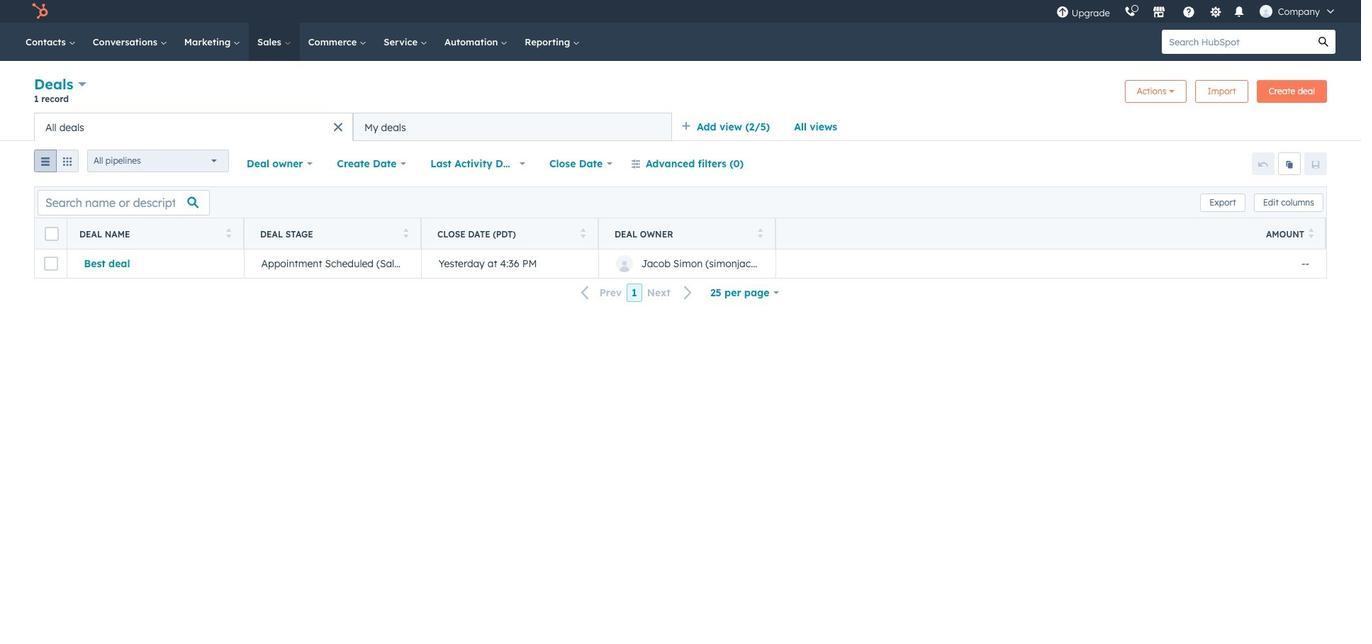 Task type: vqa. For each thing, say whether or not it's contained in the screenshot.
Pagination navigation
yes



Task type: locate. For each thing, give the bounding box(es) containing it.
press to sort. image
[[226, 228, 231, 238], [580, 228, 586, 238], [1309, 228, 1314, 238]]

2 horizontal spatial press to sort. image
[[1309, 228, 1314, 238]]

press to sort. element
[[226, 228, 231, 240], [403, 228, 408, 240], [580, 228, 586, 240], [758, 228, 763, 240], [1309, 228, 1314, 240]]

banner
[[34, 74, 1327, 113]]

1 horizontal spatial press to sort. image
[[758, 228, 763, 238]]

group
[[34, 150, 79, 178]]

press to sort. image
[[403, 228, 408, 238], [758, 228, 763, 238]]

3 press to sort. image from the left
[[1309, 228, 1314, 238]]

1 horizontal spatial press to sort. image
[[580, 228, 586, 238]]

jacob simon image
[[1260, 5, 1273, 18]]

menu
[[1049, 0, 1344, 23]]

pagination navigation
[[573, 284, 701, 302]]

0 horizontal spatial press to sort. image
[[226, 228, 231, 238]]

marketplaces image
[[1153, 6, 1166, 19]]

2 press to sort. image from the left
[[758, 228, 763, 238]]

1 press to sort. element from the left
[[226, 228, 231, 240]]

2 press to sort. image from the left
[[580, 228, 586, 238]]

0 horizontal spatial press to sort. image
[[403, 228, 408, 238]]



Task type: describe. For each thing, give the bounding box(es) containing it.
1 press to sort. image from the left
[[226, 228, 231, 238]]

Search name or description search field
[[38, 190, 210, 215]]

5 press to sort. element from the left
[[1309, 228, 1314, 240]]

3 press to sort. element from the left
[[580, 228, 586, 240]]

Search HubSpot search field
[[1162, 30, 1312, 54]]

2 press to sort. element from the left
[[403, 228, 408, 240]]

4 press to sort. element from the left
[[758, 228, 763, 240]]

1 press to sort. image from the left
[[403, 228, 408, 238]]



